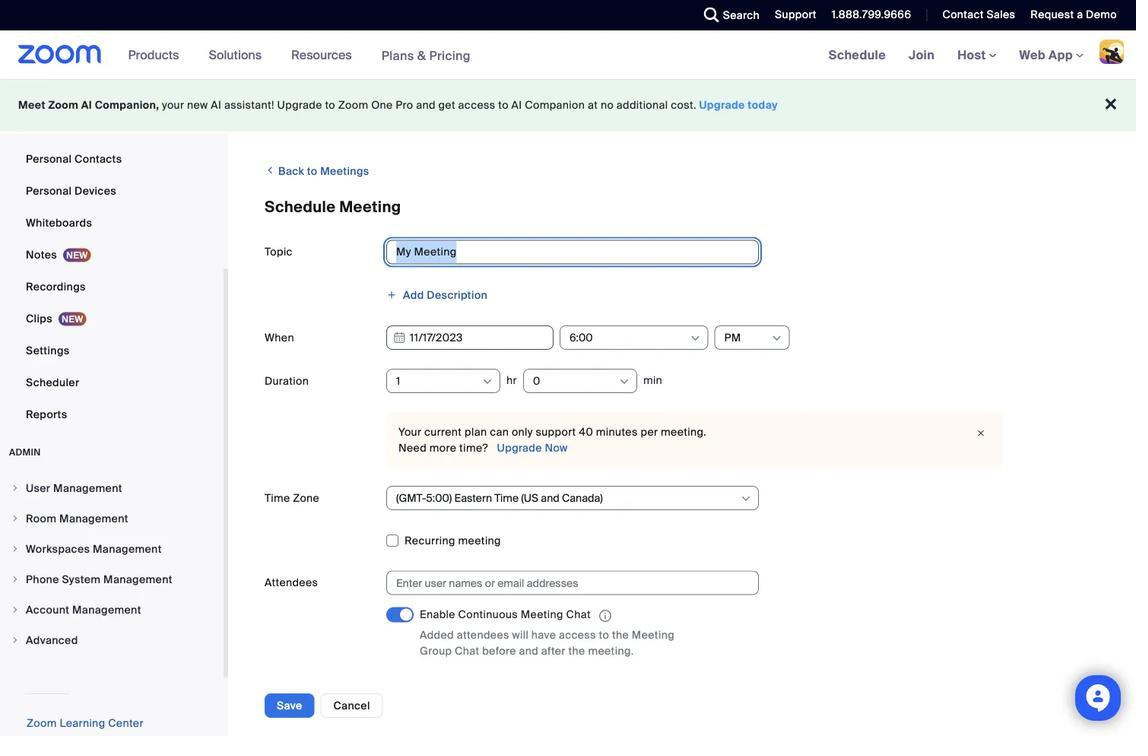 Task type: locate. For each thing, give the bounding box(es) containing it.
and
[[416, 98, 436, 112], [519, 644, 539, 658]]

Topic text field
[[386, 240, 759, 264]]

1 horizontal spatial show options image
[[690, 332, 702, 345]]

zone
[[293, 491, 320, 505]]

right image left account
[[11, 606, 20, 615]]

1 vertical spatial right image
[[11, 575, 20, 584]]

the down learn more about enable continuous meeting chat icon
[[612, 628, 629, 642]]

ai right new
[[211, 98, 222, 112]]

1 vertical spatial right image
[[11, 514, 20, 523]]

sales
[[987, 8, 1016, 22]]

1 phone from the top
[[26, 120, 59, 134]]

management inside menu item
[[93, 542, 162, 556]]

schedule
[[829, 47, 886, 63], [265, 197, 336, 217]]

2 personal from the top
[[26, 184, 72, 198]]

0 vertical spatial phone
[[26, 120, 59, 134]]

0 vertical spatial and
[[416, 98, 436, 112]]

access
[[458, 98, 496, 112], [559, 628, 596, 642]]

back to meetings link
[[265, 158, 369, 184]]

right image for phone
[[11, 575, 20, 584]]

zoom left learning
[[27, 717, 57, 731]]

enable continuous meeting chat application
[[420, 607, 709, 624]]

right image
[[11, 545, 20, 554], [11, 575, 20, 584], [11, 636, 20, 645]]

request a demo link
[[1020, 0, 1136, 30], [1031, 8, 1117, 22]]

show options image
[[690, 332, 702, 345], [771, 332, 783, 345], [618, 376, 631, 388]]

0 vertical spatial meeting.
[[661, 425, 707, 439]]

1 right image from the top
[[11, 545, 20, 554]]

meeting
[[339, 197, 401, 217], [521, 608, 564, 622], [632, 628, 675, 642], [265, 683, 307, 697]]

enable continuous meeting chat
[[420, 608, 591, 622]]

2 vertical spatial right image
[[11, 606, 20, 615]]

phone down meet
[[26, 120, 59, 134]]

right image inside workspaces management menu item
[[11, 545, 20, 554]]

meetings navigation
[[818, 30, 1136, 80]]

workspaces management menu item
[[0, 535, 224, 564]]

zoom right meet
[[48, 98, 79, 112]]

meeting. down learn more about enable continuous meeting chat icon
[[588, 644, 634, 658]]

settings link
[[0, 335, 224, 366]]

cancel
[[334, 699, 370, 713]]

access down the "enable continuous meeting chat" 'application'
[[559, 628, 596, 642]]

management for user management
[[53, 481, 122, 495]]

meeting id option group
[[386, 678, 1100, 703]]

0 vertical spatial right image
[[11, 484, 20, 493]]

to right back
[[307, 164, 318, 178]]

1 right image from the top
[[11, 484, 20, 493]]

and inside added attendees will have access to the meeting group chat before and after the meeting.
[[519, 644, 539, 658]]

0 horizontal spatial access
[[458, 98, 496, 112]]

show options image left "min"
[[618, 376, 631, 388]]

0 horizontal spatial and
[[416, 98, 436, 112]]

phone for phone
[[26, 120, 59, 134]]

left image
[[265, 163, 276, 178]]

will
[[512, 628, 529, 642]]

1 horizontal spatial the
[[612, 628, 629, 642]]

2 phone from the top
[[26, 572, 59, 586]]

ai left companion
[[512, 98, 522, 112]]

management inside "menu item"
[[53, 481, 122, 495]]

personal inside "personal devices" 'link'
[[26, 184, 72, 198]]

1 vertical spatial personal
[[26, 184, 72, 198]]

upgrade right the cost.
[[699, 98, 745, 112]]

2 right image from the top
[[11, 514, 20, 523]]

chat left learn more about enable continuous meeting chat icon
[[566, 608, 591, 622]]

upgrade down the product information navigation
[[277, 98, 322, 112]]

and left the get on the left of page
[[416, 98, 436, 112]]

personal for personal contacts
[[26, 152, 72, 166]]

schedule inside meetings navigation
[[829, 47, 886, 63]]

right image left system
[[11, 575, 20, 584]]

0 horizontal spatial chat
[[455, 644, 480, 658]]

add
[[403, 288, 424, 302]]

minutes
[[596, 425, 638, 439]]

meeting inside added attendees will have access to the meeting group chat before and after the meeting.
[[632, 628, 675, 642]]

1 vertical spatial access
[[559, 628, 596, 642]]

chat down attendees
[[455, 644, 480, 658]]

add description button
[[386, 283, 488, 307]]

right image left workspaces
[[11, 545, 20, 554]]

advanced menu item
[[0, 626, 224, 655]]

show options image for pm
[[771, 332, 783, 345]]

profile picture image
[[1100, 40, 1124, 64]]

contact
[[943, 8, 984, 22]]

1 vertical spatial chat
[[455, 644, 480, 658]]

personal up whiteboards
[[26, 184, 72, 198]]

min
[[643, 373, 663, 387]]

1 vertical spatial show options image
[[740, 493, 752, 505]]

2 right image from the top
[[11, 575, 20, 584]]

web
[[1020, 47, 1046, 63]]

1.888.799.9666 button up join
[[821, 0, 915, 30]]

recurring meeting
[[405, 534, 501, 548]]

resources button
[[291, 30, 359, 79]]

1 personal from the top
[[26, 152, 72, 166]]

1 horizontal spatial show options image
[[740, 493, 752, 505]]

meeting id
[[265, 683, 322, 697]]

1 vertical spatial the
[[569, 644, 585, 658]]

0 horizontal spatial ai
[[81, 98, 92, 112]]

continuous
[[458, 608, 518, 622]]

zoom logo image
[[18, 45, 102, 64]]

user management menu item
[[0, 474, 224, 503]]

right image left advanced at bottom left
[[11, 636, 20, 645]]

reports
[[26, 407, 67, 421]]

2 horizontal spatial show options image
[[771, 332, 783, 345]]

0 horizontal spatial schedule
[[265, 197, 336, 217]]

management down the room management menu item
[[93, 542, 162, 556]]

time
[[265, 491, 290, 505]]

meeting. inside added attendees will have access to the meeting group chat before and after the meeting.
[[588, 644, 634, 658]]

join
[[909, 47, 935, 63]]

upgrade down only
[[497, 441, 542, 455]]

resources
[[291, 47, 352, 63]]

0 vertical spatial right image
[[11, 545, 20, 554]]

phone for phone system management
[[26, 572, 59, 586]]

time zone
[[265, 491, 320, 505]]

right image left "user"
[[11, 484, 20, 493]]

0 vertical spatial schedule
[[829, 47, 886, 63]]

web app button
[[1020, 47, 1084, 63]]

management up workspaces management
[[59, 512, 128, 526]]

product information navigation
[[117, 30, 482, 80]]

pm
[[725, 331, 741, 345]]

1 vertical spatial and
[[519, 644, 539, 658]]

show options image right pm popup button
[[771, 332, 783, 345]]

support
[[775, 8, 817, 22]]

1 horizontal spatial ai
[[211, 98, 222, 112]]

show options image left pm
[[690, 332, 702, 345]]

schedule down back
[[265, 197, 336, 217]]

0 vertical spatial access
[[458, 98, 496, 112]]

topic
[[265, 245, 293, 259]]

0 horizontal spatial upgrade
[[277, 98, 322, 112]]

right image inside user management "menu item"
[[11, 484, 20, 493]]

40
[[579, 425, 593, 439]]

assistant!
[[224, 98, 274, 112]]

schedule down 1.888.799.9666 at the right top
[[829, 47, 886, 63]]

scheduler link
[[0, 367, 224, 398]]

1 horizontal spatial meeting.
[[661, 425, 707, 439]]

1 vertical spatial meeting.
[[588, 644, 634, 658]]

0 horizontal spatial meeting.
[[588, 644, 634, 658]]

right image inside the room management menu item
[[11, 514, 20, 523]]

select time zone text field
[[396, 487, 739, 510]]

phone inside the personal menu menu
[[26, 120, 59, 134]]

schedule for schedule meeting
[[265, 197, 336, 217]]

2 vertical spatial right image
[[11, 636, 20, 645]]

management for room management
[[59, 512, 128, 526]]

companion,
[[95, 98, 159, 112]]

1 horizontal spatial access
[[559, 628, 596, 642]]

0 button
[[533, 370, 618, 393]]

1 horizontal spatial schedule
[[829, 47, 886, 63]]

right image left room on the left of page
[[11, 514, 20, 523]]

zoom learning center link
[[27, 717, 144, 731]]

0 vertical spatial show options image
[[482, 376, 494, 388]]

0 horizontal spatial the
[[569, 644, 585, 658]]

personal
[[26, 152, 72, 166], [26, 184, 72, 198]]

3 right image from the top
[[11, 636, 20, 645]]

1 vertical spatial phone
[[26, 572, 59, 586]]

description
[[427, 288, 488, 302]]

phone up account
[[26, 572, 59, 586]]

zoom learning center
[[27, 717, 144, 731]]

only
[[512, 425, 533, 439]]

banner
[[0, 30, 1136, 80]]

save button
[[265, 694, 315, 718]]

2 horizontal spatial ai
[[512, 98, 522, 112]]

side navigation navigation
[[0, 0, 228, 736]]

0 vertical spatial the
[[612, 628, 629, 642]]

to down learn more about enable continuous meeting chat icon
[[599, 628, 609, 642]]

meeting
[[458, 534, 501, 548]]

search
[[723, 8, 760, 22]]

3 right image from the top
[[11, 606, 20, 615]]

personal up personal devices
[[26, 152, 72, 166]]

plan
[[465, 425, 487, 439]]

time?
[[460, 441, 488, 455]]

workspaces management
[[26, 542, 162, 556]]

ai left the 'companion,'
[[81, 98, 92, 112]]

phone inside menu item
[[26, 572, 59, 586]]

&
[[417, 47, 426, 63]]

1 horizontal spatial upgrade
[[497, 441, 542, 455]]

products button
[[128, 30, 186, 79]]

ai
[[81, 98, 92, 112], [211, 98, 222, 112], [512, 98, 522, 112]]

1 vertical spatial schedule
[[265, 197, 336, 217]]

show options image
[[482, 376, 494, 388], [740, 493, 752, 505]]

1 horizontal spatial chat
[[566, 608, 591, 622]]

access right the get on the left of page
[[458, 98, 496, 112]]

join link
[[898, 30, 946, 79]]

schedule for schedule
[[829, 47, 886, 63]]

the right "after"
[[569, 644, 585, 658]]

clips
[[26, 312, 52, 326]]

access inside added attendees will have access to the meeting group chat before and after the meeting.
[[559, 628, 596, 642]]

whiteboards
[[26, 216, 92, 230]]

management for workspaces management
[[93, 542, 162, 556]]

personal for personal devices
[[26, 184, 72, 198]]

contact sales
[[943, 8, 1016, 22]]

user management
[[26, 481, 122, 495]]

management down phone system management menu item in the bottom of the page
[[72, 603, 141, 617]]

right image inside phone system management menu item
[[11, 575, 20, 584]]

added attendees will have access to the meeting group chat before and after the meeting.
[[420, 628, 675, 658]]

personal menu menu
[[0, 0, 224, 431]]

1 horizontal spatial and
[[519, 644, 539, 658]]

your current plan can only support 40 minutes per meeting. need more time? upgrade now
[[399, 425, 707, 455]]

chat
[[566, 608, 591, 622], [455, 644, 480, 658]]

companion
[[525, 98, 585, 112]]

0 horizontal spatial show options image
[[618, 376, 631, 388]]

management up the room management
[[53, 481, 122, 495]]

0 horizontal spatial show options image
[[482, 376, 494, 388]]

account management menu item
[[0, 596, 224, 625]]

0 vertical spatial personal
[[26, 152, 72, 166]]

and inside meet zoom ai companion, footer
[[416, 98, 436, 112]]

meeting. right per on the bottom
[[661, 425, 707, 439]]

room management
[[26, 512, 128, 526]]

back to meetings
[[276, 164, 369, 178]]

right image for user management
[[11, 484, 20, 493]]

personal inside personal contacts link
[[26, 152, 72, 166]]

zoom left one
[[338, 98, 369, 112]]

and down the will
[[519, 644, 539, 658]]

right image inside advanced menu item
[[11, 636, 20, 645]]

management down workspaces management menu item
[[103, 572, 173, 586]]

cancel button
[[321, 694, 383, 718]]

right image
[[11, 484, 20, 493], [11, 514, 20, 523], [11, 606, 20, 615]]

personal contacts
[[26, 152, 122, 166]]

right image inside account management menu item
[[11, 606, 20, 615]]

0 vertical spatial chat
[[566, 608, 591, 622]]



Task type: describe. For each thing, give the bounding box(es) containing it.
personal devices
[[26, 184, 116, 198]]

Persistent Chat, enter email address,Enter user names or email addresses text field
[[396, 572, 736, 594]]

0
[[533, 374, 541, 388]]

support
[[536, 425, 576, 439]]

schedule meeting
[[265, 197, 401, 217]]

meeting inside 'application'
[[521, 608, 564, 622]]

meet zoom ai companion, your new ai assistant! upgrade to zoom one pro and get access to ai companion at no additional cost. upgrade today
[[18, 98, 778, 112]]

more
[[430, 441, 457, 455]]

chat inside added attendees will have access to the meeting group chat before and after the meeting.
[[455, 644, 480, 658]]

chat inside 'application'
[[566, 608, 591, 622]]

add image
[[386, 290, 397, 300]]

pro
[[396, 98, 413, 112]]

products
[[128, 47, 179, 63]]

meeting. inside 'your current plan can only support 40 minutes per meeting. need more time? upgrade now'
[[661, 425, 707, 439]]

right image for room management
[[11, 514, 20, 523]]

need
[[399, 441, 427, 455]]

contacts
[[75, 152, 122, 166]]

room
[[26, 512, 57, 526]]

web app
[[1020, 47, 1073, 63]]

after
[[542, 644, 566, 658]]

2 ai from the left
[[211, 98, 222, 112]]

before
[[482, 644, 516, 658]]

back
[[279, 164, 304, 178]]

learn more about enable continuous meeting chat image
[[595, 609, 616, 623]]

meet zoom ai companion, footer
[[0, 79, 1136, 132]]

select start time text field
[[570, 326, 689, 349]]

notes link
[[0, 240, 224, 270]]

enable
[[420, 608, 456, 622]]

when
[[265, 331, 294, 345]]

admin menu menu
[[0, 474, 224, 656]]

3 ai from the left
[[512, 98, 522, 112]]

recordings
[[26, 280, 86, 294]]

current
[[425, 425, 462, 439]]

close image
[[972, 426, 990, 441]]

upgrade inside 'your current plan can only support 40 minutes per meeting. need more time? upgrade now'
[[497, 441, 542, 455]]

advanced
[[26, 633, 78, 647]]

group
[[420, 644, 452, 658]]

have
[[532, 628, 556, 642]]

solutions
[[209, 47, 262, 63]]

additional
[[617, 98, 668, 112]]

cost.
[[671, 98, 697, 112]]

When text field
[[386, 326, 554, 350]]

admin
[[9, 447, 41, 458]]

room management menu item
[[0, 504, 224, 533]]

reports link
[[0, 399, 224, 430]]

1
[[396, 374, 401, 388]]

app
[[1049, 47, 1073, 63]]

schedule link
[[818, 30, 898, 79]]

2 horizontal spatial upgrade
[[699, 98, 745, 112]]

pm button
[[725, 326, 770, 349]]

1.888.799.9666 button up schedule link
[[832, 8, 912, 22]]

phone system management
[[26, 572, 173, 586]]

personal devices link
[[0, 176, 224, 206]]

can
[[490, 425, 509, 439]]

user
[[26, 481, 50, 495]]

request
[[1031, 8, 1074, 22]]

meetings
[[320, 164, 369, 178]]

clips link
[[0, 304, 224, 334]]

solutions button
[[209, 30, 269, 79]]

recurring
[[405, 534, 456, 548]]

whiteboards link
[[0, 208, 224, 238]]

to down "resources" dropdown button on the left top of the page
[[325, 98, 335, 112]]

1.888.799.9666
[[832, 8, 912, 22]]

banner containing products
[[0, 30, 1136, 80]]

settings
[[26, 343, 70, 358]]

meet
[[18, 98, 46, 112]]

request a demo
[[1031, 8, 1117, 22]]

devices
[[75, 184, 116, 198]]

hr
[[507, 373, 517, 387]]

account
[[26, 603, 69, 617]]

host button
[[958, 47, 997, 63]]

account management
[[26, 603, 141, 617]]

one
[[371, 98, 393, 112]]

save
[[277, 699, 302, 713]]

pricing
[[429, 47, 471, 63]]

right image for account management
[[11, 606, 20, 615]]

add description
[[403, 288, 488, 302]]

plans & pricing
[[382, 47, 471, 63]]

upgrade today link
[[699, 98, 778, 112]]

recordings link
[[0, 272, 224, 302]]

per
[[641, 425, 658, 439]]

now
[[545, 441, 568, 455]]

demo
[[1086, 8, 1117, 22]]

management for account management
[[72, 603, 141, 617]]

phone system management menu item
[[0, 565, 224, 594]]

today
[[748, 98, 778, 112]]

learning
[[60, 717, 105, 731]]

zoom inside side navigation navigation
[[27, 717, 57, 731]]

duration
[[265, 374, 309, 388]]

right image for workspaces
[[11, 545, 20, 554]]

attendees
[[457, 628, 509, 642]]

your
[[162, 98, 184, 112]]

to left companion
[[498, 98, 509, 112]]

host
[[958, 47, 989, 63]]

workspaces
[[26, 542, 90, 556]]

notes
[[26, 248, 57, 262]]

to inside added attendees will have access to the meeting group chat before and after the meeting.
[[599, 628, 609, 642]]

access inside meet zoom ai companion, footer
[[458, 98, 496, 112]]

personal contacts link
[[0, 144, 224, 174]]

show options image for 0
[[618, 376, 631, 388]]

1 button
[[396, 370, 481, 393]]

1 ai from the left
[[81, 98, 92, 112]]



Task type: vqa. For each thing, say whether or not it's contained in the screenshot.
4th menu item from the top of the admin menu menu
no



